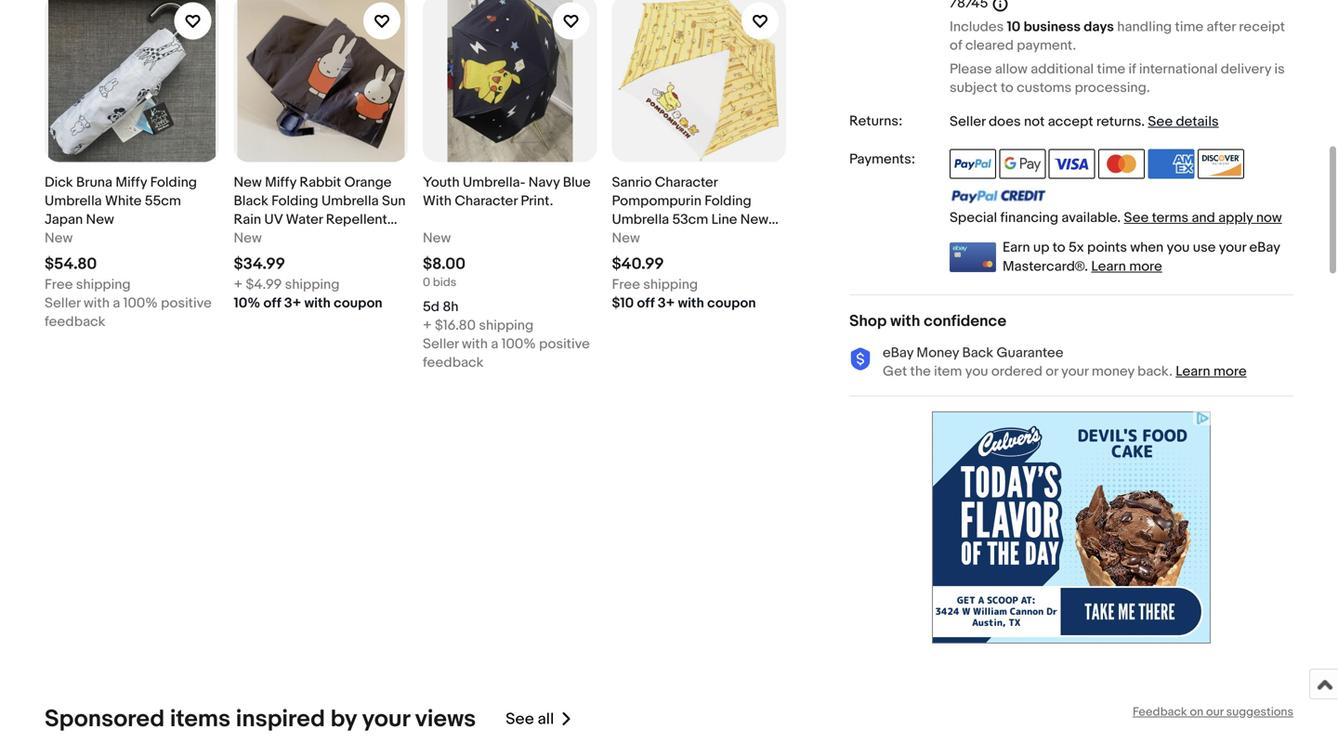 Task type: vqa. For each thing, say whether or not it's contained in the screenshot.


Task type: locate. For each thing, give the bounding box(es) containing it.
your
[[1220, 240, 1247, 256], [1062, 363, 1089, 380], [362, 706, 410, 734]]

1 horizontal spatial learn more
[[1176, 363, 1247, 380]]

does
[[989, 114, 1022, 130]]

1 new text field from the left
[[45, 229, 73, 248]]

0 horizontal spatial miffy
[[116, 174, 147, 191]]

1 horizontal spatial new text field
[[234, 229, 262, 248]]

sanrio
[[612, 174, 652, 191]]

new down rain
[[234, 230, 262, 247]]

Free shipping text field
[[45, 276, 131, 294]]

folding
[[150, 174, 197, 191], [272, 193, 319, 210], [705, 193, 752, 210]]

new text field up $40.99
[[612, 229, 640, 248]]

youth umbrella- navy blue with character print.
[[423, 174, 591, 210]]

includes 10 business days
[[950, 19, 1115, 35]]

off inside the new $34.99 + $4.99 shipping 10% off 3+ with coupon
[[264, 295, 281, 312]]

learn more link down 'points'
[[1092, 258, 1163, 275]]

2 horizontal spatial seller
[[950, 114, 986, 130]]

2 off from the left
[[637, 295, 655, 312]]

1 horizontal spatial seller
[[423, 336, 459, 353]]

new $34.99 + $4.99 shipping 10% off 3+ with coupon
[[234, 230, 383, 312]]

you down back
[[966, 363, 989, 380]]

2 vertical spatial seller
[[423, 336, 459, 353]]

100% down + $16.80 shipping text field
[[502, 336, 536, 353]]

1 horizontal spatial a
[[491, 336, 499, 353]]

your right or
[[1062, 363, 1089, 380]]

time
[[1176, 19, 1204, 35], [1098, 61, 1126, 78]]

umbrella down pompompurin
[[612, 212, 670, 228]]

1 horizontal spatial ebay
[[1250, 240, 1281, 256]]

with down + $16.80 shipping text field
[[462, 336, 488, 353]]

positive inside new $8.00 0 bids 5d 8h + $16.80 shipping seller with a 100% positive feedback
[[539, 336, 590, 353]]

2 vertical spatial your
[[362, 706, 410, 734]]

with
[[84, 295, 110, 312], [305, 295, 331, 312], [678, 295, 705, 312], [891, 312, 921, 331], [462, 336, 488, 353]]

learn more for leftmost learn more link
[[1092, 258, 1163, 275]]

learn for bottom learn more link
[[1176, 363, 1211, 380]]

ebay
[[1250, 240, 1281, 256], [883, 345, 914, 361]]

0 horizontal spatial your
[[362, 706, 410, 734]]

japan inside sanrio character pompompurin folding umbrella 53cm line new japan
[[612, 230, 651, 247]]

paypal image
[[950, 149, 997, 179]]

55cm
[[145, 193, 181, 210]]

0 horizontal spatial positive
[[161, 295, 212, 312]]

$8.00 text field
[[423, 255, 466, 274]]

sponsored items inspired by your views
[[45, 706, 476, 734]]

new text field for $8.00
[[423, 229, 451, 248]]

0
[[423, 276, 431, 290]]

1 vertical spatial your
[[1062, 363, 1089, 380]]

free
[[45, 277, 73, 293], [612, 277, 641, 293]]

see up when at the top of the page
[[1125, 210, 1150, 227]]

1 horizontal spatial free
[[612, 277, 641, 293]]

learn more link right back.
[[1176, 363, 1247, 380]]

with inside 'new $40.99 free shipping $10 off 3+ with coupon'
[[678, 295, 705, 312]]

0 horizontal spatial learn
[[1092, 258, 1127, 275]]

off down $4.99
[[264, 295, 281, 312]]

1 horizontal spatial your
[[1062, 363, 1089, 380]]

shipping up '$10 off 3+ with coupon' text field
[[644, 277, 698, 293]]

new up black
[[234, 174, 262, 191]]

to inside earn up to 5x points when you use your ebay mastercard®.
[[1053, 240, 1066, 256]]

1 miffy from the left
[[116, 174, 147, 191]]

positive inside dick bruna miffy folding umbrella white 55cm japan new new $54.80 free shipping seller with a 100% positive feedback
[[161, 295, 212, 312]]

1 vertical spatial japan
[[612, 230, 651, 247]]

ebay up get
[[883, 345, 914, 361]]

ebay down the now at the right top
[[1250, 240, 1281, 256]]

0 horizontal spatial folding
[[150, 174, 197, 191]]

3+ inside the new $34.99 + $4.99 shipping 10% off 3+ with coupon
[[284, 295, 302, 312]]

with inside new $8.00 0 bids 5d 8h + $16.80 shipping seller with a 100% positive feedback
[[462, 336, 488, 353]]

$40.99
[[612, 255, 664, 274]]

learn
[[1092, 258, 1127, 275], [1176, 363, 1211, 380]]

learn more down 'points'
[[1092, 258, 1163, 275]]

shipping up seller with a 100% positive feedback text box
[[479, 318, 534, 334]]

new text field up "$54.80" text box
[[45, 229, 73, 248]]

$34.99
[[234, 255, 285, 274]]

1 vertical spatial 100%
[[502, 336, 536, 353]]

more right back.
[[1214, 363, 1247, 380]]

0 vertical spatial positive
[[161, 295, 212, 312]]

1 horizontal spatial 3+
[[658, 295, 675, 312]]

umbrella for dick bruna miffy folding umbrella white 55cm japan new new $54.80 free shipping seller with a 100% positive feedback
[[45, 193, 102, 210]]

shipping down "$54.80" text box
[[76, 277, 131, 293]]

3+ down free shipping text field
[[658, 295, 675, 312]]

3+ down + $4.99 shipping 'text box'
[[284, 295, 302, 312]]

0 horizontal spatial new text field
[[423, 229, 451, 248]]

umbrella up repellent
[[322, 193, 379, 210]]

free inside dick bruna miffy folding umbrella white 55cm japan new new $54.80 free shipping seller with a 100% positive feedback
[[45, 277, 73, 293]]

0 vertical spatial seller
[[950, 114, 986, 130]]

0 horizontal spatial new text field
[[45, 229, 73, 248]]

items
[[170, 706, 231, 734]]

new right 'line'
[[741, 212, 769, 228]]

free down "$54.80" text box
[[45, 277, 73, 293]]

learn right back.
[[1176, 363, 1211, 380]]

character up pompompurin
[[655, 174, 718, 191]]

views
[[415, 706, 476, 734]]

points
[[1088, 240, 1128, 256]]

feedback down free shipping text box
[[45, 314, 106, 331]]

you inside earn up to 5x points when you use your ebay mastercard®.
[[1168, 240, 1191, 256]]

seller does not accept returns . see details
[[950, 114, 1220, 130]]

feedback on our suggestions link
[[1133, 706, 1294, 720]]

umbrella inside dick bruna miffy folding umbrella white 55cm japan new new $54.80 free shipping seller with a 100% positive feedback
[[45, 193, 102, 210]]

1 off from the left
[[264, 295, 281, 312]]

1 vertical spatial time
[[1098, 61, 1126, 78]]

2 new text field from the left
[[234, 229, 262, 248]]

0 vertical spatial ebay
[[1250, 240, 1281, 256]]

sun
[[382, 193, 406, 210]]

2 horizontal spatial umbrella
[[612, 212, 670, 228]]

1 horizontal spatial miffy
[[265, 174, 297, 191]]

Seller with a 100% positive feedback text field
[[45, 294, 219, 332]]

0 vertical spatial +
[[234, 277, 243, 293]]

10% off 3+ with coupon text field
[[234, 294, 383, 313]]

please allow additional time if international delivery is subject to customs processing.
[[950, 61, 1286, 96]]

international
[[1140, 61, 1218, 78]]

sponsored
[[45, 706, 165, 734]]

1 vertical spatial seller
[[45, 295, 81, 312]]

1 vertical spatial a
[[491, 336, 499, 353]]

folding up 55cm
[[150, 174, 197, 191]]

with down free shipping text field
[[678, 295, 705, 312]]

folding inside sanrio character pompompurin folding umbrella 53cm line new japan
[[705, 193, 752, 210]]

1 horizontal spatial japan
[[612, 230, 651, 247]]

0 vertical spatial 100%
[[123, 295, 158, 312]]

item
[[935, 363, 963, 380]]

2 free from the left
[[612, 277, 641, 293]]

New text field
[[45, 229, 73, 248], [234, 229, 262, 248]]

japan down dick
[[45, 212, 83, 228]]

processing.
[[1075, 80, 1151, 96]]

1 free from the left
[[45, 277, 73, 293]]

$34.99 text field
[[234, 255, 285, 274]]

2 new text field from the left
[[612, 229, 640, 248]]

new text field down rain
[[234, 229, 262, 248]]

0 vertical spatial character
[[655, 174, 718, 191]]

a inside dick bruna miffy folding umbrella white 55cm japan new new $54.80 free shipping seller with a 100% positive feedback
[[113, 295, 120, 312]]

$40.99 text field
[[612, 255, 664, 274]]

1 vertical spatial learn more
[[1176, 363, 1247, 380]]

shipping up 10% off 3+ with coupon text box
[[285, 277, 340, 293]]

1 vertical spatial you
[[966, 363, 989, 380]]

feedback
[[45, 314, 106, 331], [423, 355, 484, 371]]

1 new text field from the left
[[423, 229, 451, 248]]

cleared
[[966, 37, 1014, 54]]

0 horizontal spatial character
[[455, 193, 518, 210]]

miffy up white
[[116, 174, 147, 191]]

miffy inside dick bruna miffy folding umbrella white 55cm japan new new $54.80 free shipping seller with a 100% positive feedback
[[116, 174, 147, 191]]

1 horizontal spatial umbrella
[[322, 193, 379, 210]]

umbrella for sanrio character pompompurin folding umbrella 53cm line new japan
[[612, 212, 670, 228]]

seller
[[950, 114, 986, 130], [45, 295, 81, 312], [423, 336, 459, 353]]

1 3+ from the left
[[284, 295, 302, 312]]

japan up $40.99
[[612, 230, 651, 247]]

+ $16.80 shipping text field
[[423, 317, 534, 335]]

inspired
[[236, 706, 325, 734]]

seller inside dick bruna miffy folding umbrella white 55cm japan new new $54.80 free shipping seller with a 100% positive feedback
[[45, 295, 81, 312]]

dick bruna miffy folding umbrella white 55cm japan new new $54.80 free shipping seller with a 100% positive feedback
[[45, 174, 215, 331]]

new inside new miffy rabbit orange black folding umbrella sun rain uv water repellent long
[[234, 174, 262, 191]]

character down umbrella-
[[455, 193, 518, 210]]

new up $40.99
[[612, 230, 640, 247]]

0 horizontal spatial free
[[45, 277, 73, 293]]

1 vertical spatial +
[[423, 318, 432, 334]]

0 horizontal spatial coupon
[[334, 295, 383, 312]]

with
[[423, 193, 452, 210]]

2 horizontal spatial your
[[1220, 240, 1247, 256]]

learn more
[[1092, 258, 1163, 275], [1176, 363, 1247, 380]]

more down when at the top of the page
[[1130, 258, 1163, 275]]

coupon
[[334, 295, 383, 312], [708, 295, 757, 312]]

0 horizontal spatial ebay
[[883, 345, 914, 361]]

0 horizontal spatial feedback
[[45, 314, 106, 331]]

umbrella inside sanrio character pompompurin folding umbrella 53cm line new japan
[[612, 212, 670, 228]]

1 horizontal spatial new text field
[[612, 229, 640, 248]]

feedback inside dick bruna miffy folding umbrella white 55cm japan new new $54.80 free shipping seller with a 100% positive feedback
[[45, 314, 106, 331]]

if
[[1129, 61, 1137, 78]]

see left all
[[506, 710, 534, 730]]

time inside please allow additional time if international delivery is subject to customs processing.
[[1098, 61, 1126, 78]]

0 horizontal spatial a
[[113, 295, 120, 312]]

new text field up $8.00 "text field"
[[423, 229, 451, 248]]

seller down free shipping text box
[[45, 295, 81, 312]]

$4.99
[[246, 277, 282, 293]]

1 horizontal spatial learn more link
[[1176, 363, 1247, 380]]

to left 5x on the right top of the page
[[1053, 240, 1066, 256]]

0 horizontal spatial to
[[1001, 80, 1014, 96]]

new up "$54.80" text box
[[45, 230, 73, 247]]

1 horizontal spatial off
[[637, 295, 655, 312]]

with inside dick bruna miffy folding umbrella white 55cm japan new new $54.80 free shipping seller with a 100% positive feedback
[[84, 295, 110, 312]]

0 horizontal spatial japan
[[45, 212, 83, 228]]

positive
[[161, 295, 212, 312], [539, 336, 590, 353]]

folding up 'line'
[[705, 193, 752, 210]]

1 horizontal spatial 100%
[[502, 336, 536, 353]]

seller down subject
[[950, 114, 986, 130]]

to down allow
[[1001, 80, 1014, 96]]

rain
[[234, 212, 261, 228]]

please
[[950, 61, 993, 78]]

miffy
[[116, 174, 147, 191], [265, 174, 297, 191]]

1 horizontal spatial more
[[1214, 363, 1247, 380]]

your right by
[[362, 706, 410, 734]]

1 coupon from the left
[[334, 295, 383, 312]]

1 vertical spatial character
[[455, 193, 518, 210]]

days
[[1084, 19, 1115, 35]]

1 horizontal spatial coupon
[[708, 295, 757, 312]]

0 horizontal spatial learn more
[[1092, 258, 1163, 275]]

when
[[1131, 240, 1164, 256]]

1 vertical spatial more
[[1214, 363, 1247, 380]]

1 vertical spatial ebay
[[883, 345, 914, 361]]

with down + $4.99 shipping 'text box'
[[305, 295, 331, 312]]

special
[[950, 210, 998, 227]]

0 vertical spatial a
[[113, 295, 120, 312]]

coupon inside 'new $40.99 free shipping $10 off 3+ with coupon'
[[708, 295, 757, 312]]

+ down 5d
[[423, 318, 432, 334]]

now
[[1257, 210, 1283, 227]]

0 horizontal spatial you
[[966, 363, 989, 380]]

additional
[[1031, 61, 1095, 78]]

1 vertical spatial feedback
[[423, 355, 484, 371]]

terms
[[1153, 210, 1189, 227]]

0 vertical spatial learn more
[[1092, 258, 1163, 275]]

0 vertical spatial your
[[1220, 240, 1247, 256]]

off down free shipping text field
[[637, 295, 655, 312]]

0 vertical spatial to
[[1001, 80, 1014, 96]]

0 horizontal spatial umbrella
[[45, 193, 102, 210]]

miffy up black
[[265, 174, 297, 191]]

confidence
[[924, 312, 1007, 331]]

0 horizontal spatial seller
[[45, 295, 81, 312]]

google pay image
[[1000, 149, 1046, 179]]

0 horizontal spatial 3+
[[284, 295, 302, 312]]

1 horizontal spatial +
[[423, 318, 432, 334]]

53cm
[[673, 212, 709, 228]]

a down + $16.80 shipping text field
[[491, 336, 499, 353]]

includes
[[950, 19, 1004, 35]]

with down free shipping text box
[[84, 295, 110, 312]]

japan
[[45, 212, 83, 228], [612, 230, 651, 247]]

+ up 10%
[[234, 277, 243, 293]]

umbrella down dick
[[45, 193, 102, 210]]

see right .
[[1149, 114, 1174, 130]]

0 horizontal spatial +
[[234, 277, 243, 293]]

a down free shipping text box
[[113, 295, 120, 312]]

feedback down $16.80
[[423, 355, 484, 371]]

2 miffy from the left
[[265, 174, 297, 191]]

See all text field
[[506, 710, 554, 730]]

free up $10
[[612, 277, 641, 293]]

Seller with a 100% positive feedback text field
[[423, 335, 597, 372]]

100% down free shipping text box
[[123, 295, 158, 312]]

all
[[538, 710, 554, 730]]

coupon down 'line'
[[708, 295, 757, 312]]

new text field for $40.99
[[612, 229, 640, 248]]

0 horizontal spatial 100%
[[123, 295, 158, 312]]

1 vertical spatial learn more link
[[1176, 363, 1247, 380]]

0 vertical spatial japan
[[45, 212, 83, 228]]

off
[[264, 295, 281, 312], [637, 295, 655, 312]]

$16.80
[[435, 318, 476, 334]]

to inside please allow additional time if international delivery is subject to customs processing.
[[1001, 80, 1014, 96]]

1 horizontal spatial you
[[1168, 240, 1191, 256]]

1 horizontal spatial to
[[1053, 240, 1066, 256]]

0 horizontal spatial off
[[264, 295, 281, 312]]

learn down 'points'
[[1092, 258, 1127, 275]]

New text field
[[423, 229, 451, 248], [612, 229, 640, 248]]

folding inside dick bruna miffy folding umbrella white 55cm japan new new $54.80 free shipping seller with a 100% positive feedback
[[150, 174, 197, 191]]

+ $4.99 shipping text field
[[234, 276, 340, 294]]

+ inside new $8.00 0 bids 5d 8h + $16.80 shipping seller with a 100% positive feedback
[[423, 318, 432, 334]]

visa image
[[1050, 149, 1096, 179]]

or
[[1046, 363, 1059, 380]]

1 vertical spatial positive
[[539, 336, 590, 353]]

1 horizontal spatial character
[[655, 174, 718, 191]]

100%
[[123, 295, 158, 312], [502, 336, 536, 353]]

1 horizontal spatial time
[[1176, 19, 1204, 35]]

1 horizontal spatial learn
[[1176, 363, 1211, 380]]

0 vertical spatial learn
[[1092, 258, 1127, 275]]

time up processing.
[[1098, 61, 1126, 78]]

by
[[331, 706, 357, 734]]

2 horizontal spatial folding
[[705, 193, 752, 210]]

8h
[[443, 299, 459, 316]]

you left use
[[1168, 240, 1191, 256]]

2 3+ from the left
[[658, 295, 675, 312]]

0 vertical spatial see
[[1149, 114, 1174, 130]]

1 vertical spatial learn
[[1176, 363, 1211, 380]]

1 horizontal spatial positive
[[539, 336, 590, 353]]

get the item you ordered or your money back.
[[883, 363, 1173, 380]]

0 vertical spatial more
[[1130, 258, 1163, 275]]

learn more for bottom learn more link
[[1176, 363, 1247, 380]]

coupon left 5d
[[334, 295, 383, 312]]

0 horizontal spatial more
[[1130, 258, 1163, 275]]

time left after
[[1176, 19, 1204, 35]]

0 vertical spatial learn more link
[[1092, 258, 1163, 275]]

suggestions
[[1227, 706, 1294, 720]]

new $8.00 0 bids 5d 8h + $16.80 shipping seller with a 100% positive feedback
[[423, 230, 593, 371]]

0 vertical spatial you
[[1168, 240, 1191, 256]]

0 horizontal spatial learn more link
[[1092, 258, 1163, 275]]

0 vertical spatial feedback
[[45, 314, 106, 331]]

off inside 'new $40.99 free shipping $10 off 3+ with coupon'
[[637, 295, 655, 312]]

0 horizontal spatial time
[[1098, 61, 1126, 78]]

$10 off 3+ with coupon text field
[[612, 294, 757, 313]]

1 vertical spatial to
[[1053, 240, 1066, 256]]

2 coupon from the left
[[708, 295, 757, 312]]

0 vertical spatial time
[[1176, 19, 1204, 35]]

seller down $16.80
[[423, 336, 459, 353]]

your right use
[[1220, 240, 1247, 256]]

new up $8.00 "text field"
[[423, 230, 451, 247]]

learn more right back.
[[1176, 363, 1247, 380]]

1 horizontal spatial folding
[[272, 193, 319, 210]]

1 horizontal spatial feedback
[[423, 355, 484, 371]]

folding up water
[[272, 193, 319, 210]]

shipping
[[76, 277, 131, 293], [285, 277, 340, 293], [644, 277, 698, 293], [479, 318, 534, 334]]

orange
[[345, 174, 392, 191]]

white
[[105, 193, 142, 210]]



Task type: describe. For each thing, give the bounding box(es) containing it.
guarantee
[[997, 345, 1064, 361]]

shipping inside dick bruna miffy folding umbrella white 55cm japan new new $54.80 free shipping seller with a 100% positive feedback
[[76, 277, 131, 293]]

feedback
[[1133, 706, 1188, 720]]

character inside youth umbrella- navy blue with character print.
[[455, 193, 518, 210]]

uv
[[264, 212, 283, 228]]

100% inside dick bruna miffy folding umbrella white 55cm japan new new $54.80 free shipping seller with a 100% positive feedback
[[123, 295, 158, 312]]

miffy inside new miffy rabbit orange black folding umbrella sun rain uv water repellent long
[[265, 174, 297, 191]]

black
[[234, 193, 269, 210]]

feedback inside new $8.00 0 bids 5d 8h + $16.80 shipping seller with a 100% positive feedback
[[423, 355, 484, 371]]

coupon inside the new $34.99 + $4.99 shipping 10% off 3+ with coupon
[[334, 295, 383, 312]]

money
[[1092, 363, 1135, 380]]

earn
[[1003, 240, 1031, 256]]

paypal credit image
[[950, 189, 1047, 204]]

blue
[[563, 174, 591, 191]]

special financing available. see terms and apply now
[[950, 210, 1283, 227]]

american express image
[[1149, 149, 1195, 179]]

with inside the new $34.99 + $4.99 shipping 10% off 3+ with coupon
[[305, 295, 331, 312]]

rabbit
[[300, 174, 341, 191]]

time inside handling time after receipt of cleared payment.
[[1176, 19, 1204, 35]]

Free shipping text field
[[612, 276, 698, 294]]

sanrio character pompompurin folding umbrella 53cm line new japan
[[612, 174, 769, 247]]

umbrella inside new miffy rabbit orange black folding umbrella sun rain uv water repellent long
[[322, 193, 379, 210]]

not
[[1025, 114, 1045, 130]]

new inside new $8.00 0 bids 5d 8h + $16.80 shipping seller with a 100% positive feedback
[[423, 230, 451, 247]]

1 vertical spatial see
[[1125, 210, 1150, 227]]

with right shop
[[891, 312, 921, 331]]

more for bottom learn more link
[[1214, 363, 1247, 380]]

100% inside new $8.00 0 bids 5d 8h + $16.80 shipping seller with a 100% positive feedback
[[502, 336, 536, 353]]

character inside sanrio character pompompurin folding umbrella 53cm line new japan
[[655, 174, 718, 191]]

our
[[1207, 706, 1224, 720]]

folding inside new miffy rabbit orange black folding umbrella sun rain uv water repellent long
[[272, 193, 319, 210]]

shop with confidence
[[850, 312, 1007, 331]]

shipping inside new $8.00 0 bids 5d 8h + $16.80 shipping seller with a 100% positive feedback
[[479, 318, 534, 334]]

water
[[286, 212, 323, 228]]

3+ inside 'new $40.99 free shipping $10 off 3+ with coupon'
[[658, 295, 675, 312]]

discover image
[[1198, 149, 1245, 179]]

the
[[911, 363, 932, 380]]

2 vertical spatial see
[[506, 710, 534, 730]]

+ inside the new $34.99 + $4.99 shipping 10% off 3+ with coupon
[[234, 277, 243, 293]]

delivery
[[1222, 61, 1272, 78]]

your inside earn up to 5x points when you use your ebay mastercard®.
[[1220, 240, 1247, 256]]

bids
[[433, 276, 457, 290]]

5x
[[1069, 240, 1085, 256]]

see terms and apply now link
[[1125, 210, 1283, 227]]

0 bids text field
[[423, 276, 457, 290]]

new inside 'new $40.99 free shipping $10 off 3+ with coupon'
[[612, 230, 640, 247]]

feedback on our suggestions
[[1133, 706, 1294, 720]]

on
[[1191, 706, 1204, 720]]

navy
[[529, 174, 560, 191]]

back
[[963, 345, 994, 361]]

$54.80
[[45, 255, 97, 274]]

shipping inside 'new $40.99 free shipping $10 off 3+ with coupon'
[[644, 277, 698, 293]]

and
[[1192, 210, 1216, 227]]

.
[[1142, 114, 1146, 130]]

see all link
[[506, 706, 573, 734]]

details
[[1177, 114, 1220, 130]]

business
[[1024, 19, 1081, 35]]

seller inside new $8.00 0 bids 5d 8h + $16.80 shipping seller with a 100% positive feedback
[[423, 336, 459, 353]]

mastercard®.
[[1003, 258, 1089, 275]]

money
[[917, 345, 960, 361]]

apply
[[1219, 210, 1254, 227]]

line
[[712, 212, 738, 228]]

bruna
[[76, 174, 113, 191]]

umbrella-
[[463, 174, 526, 191]]

new down white
[[86, 212, 114, 228]]

new text field for $34.99
[[234, 229, 262, 248]]

$10
[[612, 295, 634, 312]]

repellent
[[326, 212, 387, 228]]

shop
[[850, 312, 887, 331]]

after
[[1207, 19, 1237, 35]]

is
[[1275, 61, 1286, 78]]

5d
[[423, 299, 440, 316]]

ordered
[[992, 363, 1043, 380]]

returns
[[1097, 114, 1142, 130]]

advertisement region
[[933, 412, 1212, 644]]

subject
[[950, 80, 998, 96]]

new $40.99 free shipping $10 off 3+ with coupon
[[612, 230, 757, 312]]

folding for dick bruna miffy folding umbrella white 55cm japan new new $54.80 free shipping seller with a 100% positive feedback
[[150, 174, 197, 191]]

shipping inside the new $34.99 + $4.99 shipping 10% off 3+ with coupon
[[285, 277, 340, 293]]

$54.80 text field
[[45, 255, 97, 274]]

handling
[[1118, 19, 1173, 35]]

$8.00
[[423, 255, 466, 274]]

print.
[[521, 193, 554, 210]]

japan inside dick bruna miffy folding umbrella white 55cm japan new new $54.80 free shipping seller with a 100% positive feedback
[[45, 212, 83, 228]]

a inside new $8.00 0 bids 5d 8h + $16.80 shipping seller with a 100% positive feedback
[[491, 336, 499, 353]]

10%
[[234, 295, 261, 312]]

ebay mastercard image
[[950, 242, 997, 272]]

pompompurin
[[612, 193, 702, 210]]

5d 8h text field
[[423, 298, 459, 317]]

new inside the new $34.99 + $4.99 shipping 10% off 3+ with coupon
[[234, 230, 262, 247]]

dick
[[45, 174, 73, 191]]

receipt
[[1240, 19, 1286, 35]]

see details link
[[1149, 114, 1220, 130]]

long
[[234, 230, 265, 247]]

handling time after receipt of cleared payment.
[[950, 19, 1286, 54]]

free inside 'new $40.99 free shipping $10 off 3+ with coupon'
[[612, 277, 641, 293]]

earn up to 5x points when you use your ebay mastercard®.
[[1003, 240, 1281, 275]]

new inside sanrio character pompompurin folding umbrella 53cm line new japan
[[741, 212, 769, 228]]

ebay inside earn up to 5x points when you use your ebay mastercard®.
[[1250, 240, 1281, 256]]

youth
[[423, 174, 460, 191]]

payment.
[[1018, 37, 1077, 54]]

financing
[[1001, 210, 1059, 227]]

ebay money back guarantee
[[883, 345, 1064, 361]]

returns:
[[850, 113, 903, 130]]

see all
[[506, 710, 554, 730]]

more for leftmost learn more link
[[1130, 258, 1163, 275]]

payments:
[[850, 151, 916, 168]]

use
[[1194, 240, 1217, 256]]

allow
[[996, 61, 1028, 78]]

new text field for $54.80
[[45, 229, 73, 248]]

master card image
[[1099, 149, 1146, 179]]

learn for leftmost learn more link
[[1092, 258, 1127, 275]]

with details__icon image
[[850, 348, 872, 371]]

get
[[883, 363, 908, 380]]

folding for sanrio character pompompurin folding umbrella 53cm line new japan
[[705, 193, 752, 210]]

accept
[[1049, 114, 1094, 130]]

new miffy rabbit orange black folding umbrella sun rain uv water repellent long
[[234, 174, 406, 247]]



